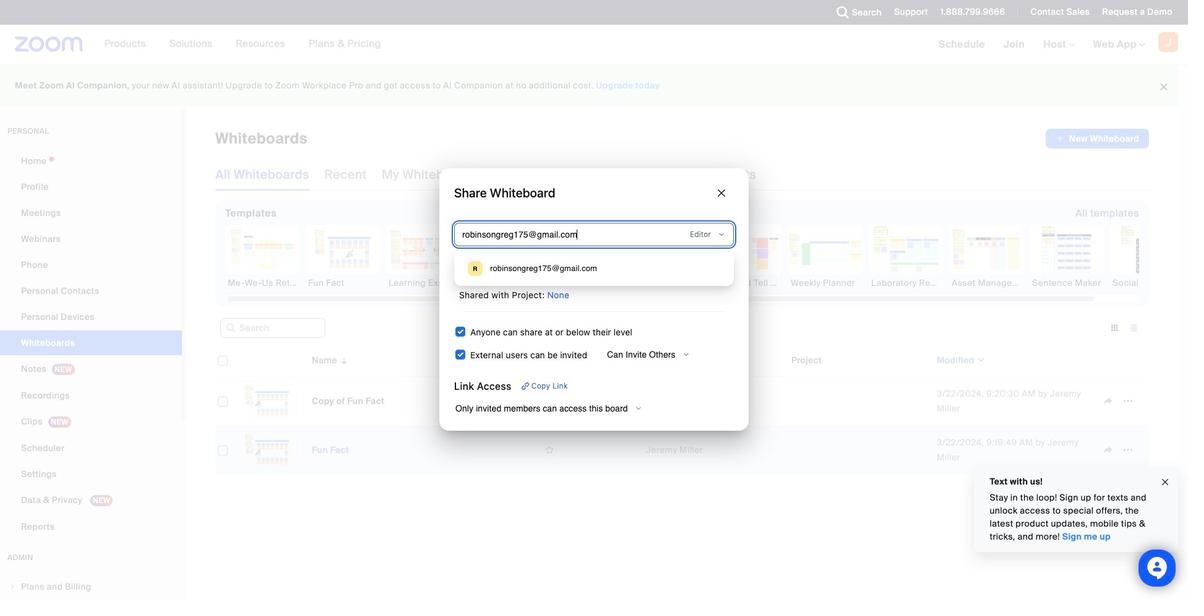 Task type: describe. For each thing, give the bounding box(es) containing it.
social emotional learning element
[[1111, 277, 1185, 289]]

asset management element
[[950, 277, 1024, 289]]

grid mode, not selected image
[[1105, 323, 1125, 334]]

arrow down image
[[337, 353, 349, 368]]

thumbnail of fun fact image
[[238, 434, 297, 466]]

copy of fun fact element
[[312, 396, 385, 407]]

weekly schedule element
[[628, 277, 702, 289]]

digital marketing canvas element
[[467, 277, 541, 289]]

cell for the bottommost fun fact element
[[787, 426, 932, 475]]

uml class diagram element
[[547, 277, 622, 289]]

product information navigation
[[95, 25, 391, 64]]

Search text field
[[220, 318, 326, 338]]

0 vertical spatial fun fact element
[[306, 277, 380, 289]]

laboratory report element
[[869, 277, 944, 289]]

Contact, Channel or Email text field
[[458, 225, 667, 245]]

sentence maker element
[[1030, 277, 1105, 289]]

show and tell with a twist element
[[708, 277, 783, 289]]

meetings navigation
[[930, 25, 1189, 65]]

learning experience canvas element
[[386, 277, 461, 289]]

robinsongreg175@gmail.com option
[[461, 258, 728, 280]]



Task type: locate. For each thing, give the bounding box(es) containing it.
thumbnail of copy of fun fact image
[[238, 385, 297, 417]]

application
[[1046, 129, 1150, 149], [215, 344, 1159, 484], [540, 392, 637, 411], [540, 441, 637, 459]]

jeremy miller image
[[459, 261, 474, 276]]

permission element
[[685, 227, 731, 242]]

weekly planner element
[[789, 277, 863, 289]]

footer
[[0, 64, 1180, 107]]

fun fact element
[[306, 277, 380, 289], [312, 445, 349, 456]]

cell
[[787, 377, 932, 426], [787, 426, 932, 475]]

banner
[[0, 25, 1189, 65]]

cell for copy of fun fact element
[[787, 377, 932, 426]]

close image
[[1161, 475, 1171, 489]]

fun fact, modified at mar 22, 2024 by jeremy miller, link image
[[238, 433, 297, 467]]

personal menu menu
[[0, 149, 182, 541]]

2 cell from the top
[[787, 426, 932, 475]]

me-we-us retrospective element
[[225, 277, 300, 289]]

1 cell from the top
[[787, 377, 932, 426]]

list mode, selected image
[[1125, 323, 1145, 334]]

1 vertical spatial fun fact element
[[312, 445, 349, 456]]

tabs of all whiteboard page tab list
[[215, 159, 757, 191]]



Task type: vqa. For each thing, say whether or not it's contained in the screenshot.
RIGHT icon corresponding to 2nd menu item from the top
no



